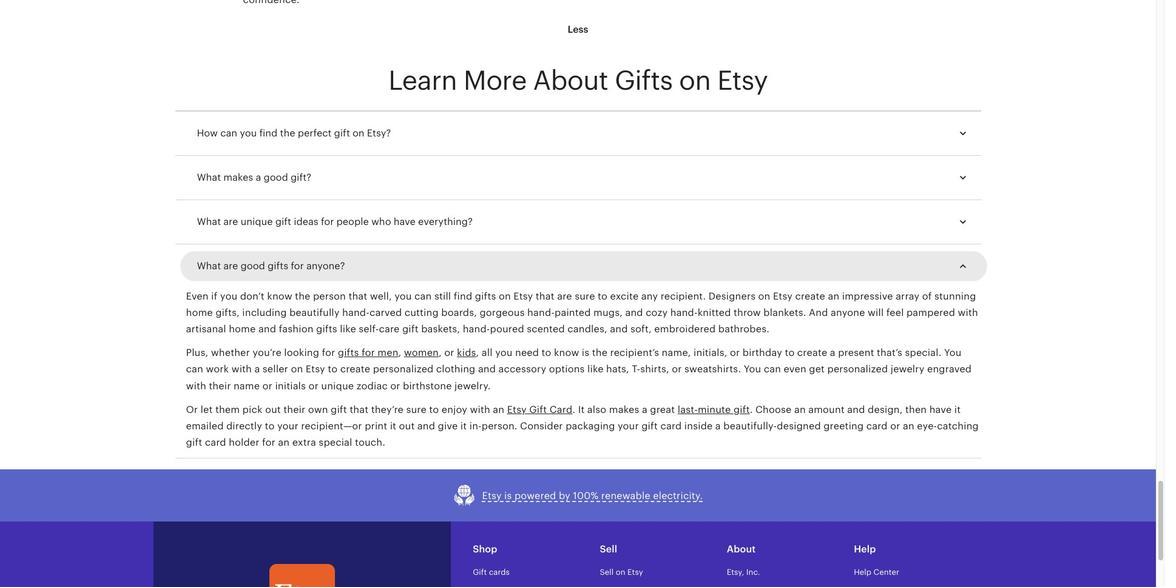 Task type: vqa. For each thing, say whether or not it's contained in the screenshot.


Task type: describe. For each thing, give the bounding box(es) containing it.
to inside . choose an amount and design, then have it emailed directly to your recipient—or print it out and give it in-person. consider packaging your gift card inside a beautifully-designed greeting card or an eye-catching gift card holder for an extra special touch.
[[265, 421, 275, 432]]

gift up beautifully-
[[734, 404, 750, 416]]

artisanal
[[186, 324, 226, 335]]

anyone
[[831, 307, 865, 319]]

also
[[588, 404, 607, 416]]

1 vertical spatial create
[[798, 347, 828, 359]]

give
[[438, 421, 458, 432]]

recipient.
[[661, 290, 706, 302]]

carved
[[370, 307, 402, 319]]

cards
[[489, 568, 510, 577]]

or inside . choose an amount and design, then have it emailed directly to your recipient—or print it out and give it in-person. consider packaging your gift card inside a beautifully-designed greeting card or an eye-catching gift card holder for an extra special touch.
[[891, 421, 901, 432]]

gift cards link
[[473, 568, 510, 577]]

renewable
[[601, 490, 651, 502]]

to inside even if you don't know the person that well, you can still find gifts on etsy that are sure to excite any recipient. designers on etsy create an impressive array of stunning home gifts, including beautifully hand-carved cutting boards, gorgeous hand-painted mugs, and cozy hand-knitted throw blankets. and anyone will feel pampered with artisanal home and fashion gifts like self-care gift baskets, hand-poured scented candles, and soft, embroidered bathrobes.
[[598, 290, 608, 302]]

1 horizontal spatial you
[[944, 347, 962, 359]]

including
[[242, 307, 287, 319]]

beautifully
[[290, 307, 340, 319]]

excite
[[610, 290, 639, 302]]

own
[[308, 404, 328, 416]]

etsy is powered by 100% renewable electricity.
[[482, 490, 703, 502]]

or right initials,
[[730, 347, 740, 359]]

to left 'enjoy'
[[429, 404, 439, 416]]

special.
[[905, 347, 942, 359]]

with up or
[[186, 380, 206, 392]]

and up the soft,
[[626, 307, 643, 319]]

them
[[215, 404, 240, 416]]

makes inside dropdown button
[[224, 172, 253, 183]]

gift?
[[291, 172, 311, 183]]

by
[[559, 490, 571, 502]]

get
[[809, 364, 825, 375]]

out inside . choose an amount and design, then have it emailed directly to your recipient—or print it out and give it in-person. consider packaging your gift card inside a beautifully-designed greeting card or an eye-catching gift card holder for an extra special touch.
[[399, 421, 415, 432]]

etsy inside ', all you need to know is the recipient's name, initials, or birthday to create a present that's special. you can work with a seller on etsy to create personalized clothing and accessory options like hats, t-shirts, or sweatshirts. you can even get personalized jewelry engraved with their name or initials or unique zodiac or birthstone jewelry.'
[[306, 364, 325, 375]]

baskets,
[[421, 324, 460, 335]]

2 vertical spatial create
[[340, 364, 370, 375]]

even
[[784, 364, 807, 375]]

know inside ', all you need to know is the recipient's name, initials, or birthday to create a present that's special. you can work with a seller on etsy to create personalized clothing and accessory options like hats, t-shirts, or sweatshirts. you can even get personalized jewelry engraved with their name or initials or unique zodiac or birthstone jewelry.'
[[554, 347, 579, 359]]

enjoy
[[442, 404, 467, 416]]

are for unique
[[224, 216, 238, 227]]

knitted
[[698, 307, 731, 319]]

a left the present
[[830, 347, 836, 359]]

consider
[[520, 421, 563, 432]]

1 vertical spatial sure
[[406, 404, 427, 416]]

sell on etsy
[[600, 568, 643, 577]]

sell on etsy link
[[600, 568, 643, 577]]

hats,
[[606, 364, 629, 375]]

how can you find the perfect gift on etsy? button
[[186, 119, 981, 148]]

0 horizontal spatial home
[[186, 307, 213, 319]]

0 vertical spatial good
[[264, 172, 288, 183]]

2 personalized from the left
[[828, 364, 888, 375]]

name
[[234, 380, 260, 392]]

care
[[379, 324, 400, 335]]

gifts,
[[216, 307, 240, 319]]

birthstone
[[403, 380, 452, 392]]

if
[[211, 290, 218, 302]]

1 vertical spatial their
[[284, 404, 306, 416]]

what are unique gift ideas for people who have everything?
[[197, 216, 473, 227]]

that up scented
[[536, 290, 555, 302]]

etsy is powered by 100% renewable electricity. button
[[453, 485, 703, 508]]

1 vertical spatial good
[[241, 260, 265, 272]]

even
[[186, 290, 209, 302]]

gifts down beautifully
[[316, 324, 337, 335]]

cozy
[[646, 307, 668, 319]]

inside
[[685, 421, 713, 432]]

gift up recipient—or
[[331, 404, 347, 416]]

zodiac
[[357, 380, 388, 392]]

throw
[[734, 307, 761, 319]]

recipient—or
[[301, 421, 362, 432]]

an up person.
[[493, 404, 505, 416]]

pick
[[243, 404, 263, 416]]

people
[[337, 216, 369, 227]]

what are good gifts for anyone?
[[197, 260, 345, 272]]

for inside . choose an amount and design, then have it emailed directly to your recipient—or print it out and give it in-person. consider packaging your gift card inside a beautifully-designed greeting card or an eye-catching gift card holder for an extra special touch.
[[262, 437, 276, 449]]

can inside 'dropdown button'
[[220, 127, 237, 139]]

print
[[365, 421, 387, 432]]

need
[[515, 347, 539, 359]]

t-
[[632, 364, 641, 375]]

or down seller
[[263, 380, 273, 392]]

for right looking
[[322, 347, 335, 359]]

that left well,
[[349, 290, 367, 302]]

2 horizontal spatial card
[[867, 421, 888, 432]]

gift down great
[[642, 421, 658, 432]]

for left 'men' on the bottom of page
[[362, 347, 375, 359]]

what for what makes a good gift?
[[197, 172, 221, 183]]

1 vertical spatial gift
[[473, 568, 487, 577]]

are for good
[[224, 260, 238, 272]]

you're
[[253, 347, 282, 359]]

beautifully-
[[724, 421, 777, 432]]

what makes a good gift?
[[197, 172, 311, 183]]

clothing
[[436, 364, 476, 375]]

any
[[642, 290, 658, 302]]

1 , from the left
[[399, 347, 402, 359]]

blankets.
[[764, 307, 807, 319]]

or right 'zodiac'
[[390, 380, 400, 392]]

minute
[[698, 404, 731, 416]]

can down plus,
[[186, 364, 203, 375]]

special
[[319, 437, 352, 449]]

what for what are unique gift ideas for people who have everything?
[[197, 216, 221, 227]]

it
[[578, 404, 585, 416]]

that up print
[[350, 404, 369, 416]]

or right initials
[[309, 380, 319, 392]]

extra
[[292, 437, 316, 449]]

, inside ', all you need to know is the recipient's name, initials, or birthday to create a present that's special. you can work with a seller on etsy to create personalized clothing and accessory options like hats, t-shirts, or sweatshirts. you can even get personalized jewelry engraved with their name or initials or unique zodiac or birthstone jewelry.'
[[476, 347, 479, 359]]

gift inside even if you don't know the person that well, you can still find gifts on etsy that are sure to excite any recipient. designers on etsy create an impressive array of stunning home gifts, including beautifully hand-carved cutting boards, gorgeous hand-painted mugs, and cozy hand-knitted throw blankets. and anyone will feel pampered with artisanal home and fashion gifts like self-care gift baskets, hand-poured scented candles, and soft, embroidered bathrobes.
[[402, 324, 419, 335]]

and
[[809, 307, 828, 319]]

will
[[868, 307, 884, 319]]

seller
[[263, 364, 288, 375]]

accessory
[[499, 364, 547, 375]]

plus,
[[186, 347, 208, 359]]

gift inside dropdown button
[[275, 216, 291, 227]]

gift inside 'dropdown button'
[[334, 127, 350, 139]]

1 . from the left
[[573, 404, 576, 416]]

card
[[550, 404, 573, 416]]

less
[[568, 24, 589, 35]]

can down birthday on the right bottom
[[764, 364, 781, 375]]

touch.
[[355, 437, 386, 449]]

how
[[197, 127, 218, 139]]

bathrobes.
[[719, 324, 770, 335]]

hand- up the self-
[[342, 307, 370, 319]]

. inside . choose an amount and design, then have it emailed directly to your recipient—or print it out and give it in-person. consider packaging your gift card inside a beautifully-designed greeting card or an eye-catching gift card holder for an extra special touch.
[[750, 404, 753, 416]]

an left extra
[[278, 437, 290, 449]]

a left seller
[[255, 364, 260, 375]]

know inside even if you don't know the person that well, you can still find gifts on etsy that are sure to excite any recipient. designers on etsy create an impressive array of stunning home gifts, including beautifully hand-carved cutting boards, gorgeous hand-painted mugs, and cozy hand-knitted throw blankets. and anyone will feel pampered with artisanal home and fashion gifts like self-care gift baskets, hand-poured scented candles, and soft, embroidered bathrobes.
[[267, 290, 292, 302]]

holder
[[229, 437, 260, 449]]

with up in-
[[470, 404, 490, 416]]

gift inside tab panel
[[529, 404, 547, 416]]

work
[[206, 364, 229, 375]]

have inside what are unique gift ideas for people who have everything? dropdown button
[[394, 216, 416, 227]]

you for can
[[240, 127, 257, 139]]

or down name,
[[672, 364, 682, 375]]

etsy, inc.
[[727, 568, 760, 577]]

1 horizontal spatial it
[[461, 421, 467, 432]]

then
[[906, 404, 927, 416]]

create inside even if you don't know the person that well, you can still find gifts on etsy that are sure to excite any recipient. designers on etsy create an impressive array of stunning home gifts, including beautifully hand-carved cutting boards, gorgeous hand-painted mugs, and cozy hand-knitted throw blankets. and anyone will feel pampered with artisanal home and fashion gifts like self-care gift baskets, hand-poured scented candles, and soft, embroidered bathrobes.
[[795, 290, 826, 302]]

you for all
[[495, 347, 513, 359]]

an down then
[[903, 421, 915, 432]]

great
[[650, 404, 675, 416]]

a inside dropdown button
[[256, 172, 261, 183]]

2 your from the left
[[618, 421, 639, 432]]

0 horizontal spatial about
[[533, 66, 608, 96]]

1 vertical spatial you
[[744, 364, 761, 375]]

or let them pick out their own gift that they're sure to enjoy with an etsy gift card . it also makes a great last-minute gift
[[186, 404, 750, 416]]

1 personalized from the left
[[373, 364, 434, 375]]

to up even
[[785, 347, 795, 359]]

and left give
[[418, 421, 435, 432]]

1 vertical spatial about
[[727, 544, 756, 556]]

the inside ', all you need to know is the recipient's name, initials, or birthday to create a present that's special. you can work with a seller on etsy to create personalized clothing and accessory options like hats, t-shirts, or sweatshirts. you can even get personalized jewelry engraved with their name or initials or unique zodiac or birthstone jewelry.'
[[592, 347, 608, 359]]

the inside even if you don't know the person that well, you can still find gifts on etsy that are sure to excite any recipient. designers on etsy create an impressive array of stunning home gifts, including beautifully hand-carved cutting boards, gorgeous hand-painted mugs, and cozy hand-knitted throw blankets. and anyone will feel pampered with artisanal home and fashion gifts like self-care gift baskets, hand-poured scented candles, and soft, embroidered bathrobes.
[[295, 290, 311, 302]]

gifts down the self-
[[338, 347, 359, 359]]



Task type: locate. For each thing, give the bounding box(es) containing it.
0 horizontal spatial their
[[209, 380, 231, 392]]

about up etsy, inc. link
[[727, 544, 756, 556]]

2 horizontal spatial ,
[[476, 347, 479, 359]]

1 horizontal spatial find
[[454, 290, 472, 302]]

0 vertical spatial help
[[854, 544, 876, 556]]

create down gifts for men link
[[340, 364, 370, 375]]

0 horizontal spatial makes
[[224, 172, 253, 183]]

0 vertical spatial home
[[186, 307, 213, 319]]

1 horizontal spatial unique
[[321, 380, 354, 392]]

1 vertical spatial help
[[854, 568, 872, 577]]

a inside . choose an amount and design, then have it emailed directly to your recipient—or print it out and give it in-person. consider packaging your gift card inside a beautifully-designed greeting card or an eye-catching gift card holder for an extra special touch.
[[716, 421, 721, 432]]

1 vertical spatial know
[[554, 347, 579, 359]]

0 horizontal spatial your
[[277, 421, 299, 432]]

they're
[[371, 404, 404, 416]]

2 help from the top
[[854, 568, 872, 577]]

know up options
[[554, 347, 579, 359]]

find inside 'dropdown button'
[[260, 127, 278, 139]]

to down plus, whether you're looking for gifts for men , women , or kids
[[328, 364, 338, 375]]

0 vertical spatial find
[[260, 127, 278, 139]]

to right directly
[[265, 421, 275, 432]]

home
[[186, 307, 213, 319], [229, 324, 256, 335]]

are inside even if you don't know the person that well, you can still find gifts on etsy that are sure to excite any recipient. designers on etsy create an impressive array of stunning home gifts, including beautifully hand-carved cutting boards, gorgeous hand-painted mugs, and cozy hand-knitted throw blankets. and anyone will feel pampered with artisanal home and fashion gifts like self-care gift baskets, hand-poured scented candles, and soft, embroidered bathrobes.
[[557, 290, 572, 302]]

1 vertical spatial have
[[930, 404, 952, 416]]

you up engraved
[[944, 347, 962, 359]]

is left powered
[[504, 490, 512, 502]]

help for help center
[[854, 568, 872, 577]]

and down all at the left of the page
[[478, 364, 496, 375]]

personalized down the present
[[828, 364, 888, 375]]

0 vertical spatial their
[[209, 380, 231, 392]]

sure down birthstone
[[406, 404, 427, 416]]

plus, whether you're looking for gifts for men , women , or kids
[[186, 347, 476, 359]]

find
[[260, 127, 278, 139], [454, 290, 472, 302]]

1 vertical spatial find
[[454, 290, 472, 302]]

0 vertical spatial is
[[582, 347, 590, 359]]

last-
[[678, 404, 698, 416]]

1 horizontal spatial card
[[661, 421, 682, 432]]

like inside ', all you need to know is the recipient's name, initials, or birthday to create a present that's special. you can work with a seller on etsy to create personalized clothing and accessory options like hats, t-shirts, or sweatshirts. you can even get personalized jewelry engraved with their name or initials or unique zodiac or birthstone jewelry.'
[[588, 364, 604, 375]]

initials
[[275, 380, 306, 392]]

it right print
[[390, 421, 396, 432]]

to up mugs, on the bottom
[[598, 290, 608, 302]]

their down work
[[209, 380, 231, 392]]

gifts
[[615, 66, 673, 96]]

sure
[[575, 290, 595, 302], [406, 404, 427, 416]]

the inside 'dropdown button'
[[280, 127, 295, 139]]

1 vertical spatial sell
[[600, 568, 614, 577]]

it
[[955, 404, 961, 416], [390, 421, 396, 432], [461, 421, 467, 432]]

etsy gift card link
[[507, 404, 573, 416]]

find up boards,
[[454, 290, 472, 302]]

or down design, at the right of page
[[891, 421, 901, 432]]

unique inside ', all you need to know is the recipient's name, initials, or birthday to create a present that's special. you can work with a seller on etsy to create personalized clothing and accessory options like hats, t-shirts, or sweatshirts. you can even get personalized jewelry engraved with their name or initials or unique zodiac or birthstone jewelry.'
[[321, 380, 354, 392]]

0 horizontal spatial gift
[[473, 568, 487, 577]]

1 vertical spatial is
[[504, 490, 512, 502]]

1 horizontal spatial sure
[[575, 290, 595, 302]]

2 . from the left
[[750, 404, 753, 416]]

1 horizontal spatial .
[[750, 404, 753, 416]]

with inside even if you don't know the person that well, you can still find gifts on etsy that are sure to excite any recipient. designers on etsy create an impressive array of stunning home gifts, including beautifully hand-carved cutting boards, gorgeous hand-painted mugs, and cozy hand-knitted throw blankets. and anyone will feel pampered with artisanal home and fashion gifts like self-care gift baskets, hand-poured scented candles, and soft, embroidered bathrobes.
[[958, 307, 978, 319]]

the left perfect
[[280, 127, 295, 139]]

home down gifts,
[[229, 324, 256, 335]]

1 horizontal spatial makes
[[609, 404, 640, 416]]

for right "ideas"
[[321, 216, 334, 227]]

hand- down boards,
[[463, 324, 490, 335]]

help up "help center" link
[[854, 544, 876, 556]]

whether
[[211, 347, 250, 359]]

find left perfect
[[260, 127, 278, 139]]

create up and
[[795, 290, 826, 302]]

have
[[394, 216, 416, 227], [930, 404, 952, 416]]

women link
[[404, 347, 439, 359]]

etsy
[[718, 66, 768, 96], [514, 290, 533, 302], [773, 290, 793, 302], [306, 364, 325, 375], [507, 404, 527, 416], [482, 490, 502, 502], [628, 568, 643, 577]]

is inside ', all you need to know is the recipient's name, initials, or birthday to create a present that's special. you can work with a seller on etsy to create personalized clothing and accessory options like hats, t-shirts, or sweatshirts. you can even get personalized jewelry engraved with their name or initials or unique zodiac or birthstone jewelry.'
[[582, 347, 590, 359]]

their inside ', all you need to know is the recipient's name, initials, or birthday to create a present that's special. you can work with a seller on etsy to create personalized clothing and accessory options like hats, t-shirts, or sweatshirts. you can even get personalized jewelry engraved with their name or initials or unique zodiac or birthstone jewelry.'
[[209, 380, 231, 392]]

0 vertical spatial like
[[340, 324, 356, 335]]

unique up own
[[321, 380, 354, 392]]

greeting
[[824, 421, 864, 432]]

0 horizontal spatial card
[[205, 437, 226, 449]]

0 horizontal spatial find
[[260, 127, 278, 139]]

don't
[[240, 290, 265, 302]]

0 vertical spatial sure
[[575, 290, 595, 302]]

electricity.
[[653, 490, 703, 502]]

gifts left "anyone?" at the left top
[[268, 260, 288, 272]]

have up eye-
[[930, 404, 952, 416]]

like inside even if you don't know the person that well, you can still find gifts on etsy that are sure to excite any recipient. designers on etsy create an impressive array of stunning home gifts, including beautifully hand-carved cutting boards, gorgeous hand-painted mugs, and cozy hand-knitted throw blankets. and anyone will feel pampered with artisanal home and fashion gifts like self-care gift baskets, hand-poured scented candles, and soft, embroidered bathrobes.
[[340, 324, 356, 335]]

are down the 'what makes a good gift?'
[[224, 216, 238, 227]]

2 horizontal spatial it
[[955, 404, 961, 416]]

person.
[[482, 421, 518, 432]]

designed
[[777, 421, 821, 432]]

0 vertical spatial create
[[795, 290, 826, 302]]

impressive
[[842, 290, 893, 302]]

create up get
[[798, 347, 828, 359]]

what makes a good gift? button
[[186, 163, 981, 192]]

cutting
[[405, 307, 439, 319]]

gifts up gorgeous on the bottom of page
[[475, 290, 496, 302]]

your up extra
[[277, 421, 299, 432]]

sure inside even if you don't know the person that well, you can still find gifts on etsy that are sure to excite any recipient. designers on etsy create an impressive array of stunning home gifts, including beautifully hand-carved cutting boards, gorgeous hand-painted mugs, and cozy hand-knitted throw blankets. and anyone will feel pampered with artisanal home and fashion gifts like self-care gift baskets, hand-poured scented candles, and soft, embroidered bathrobes.
[[575, 290, 595, 302]]

2 , from the left
[[439, 347, 442, 359]]

0 horizontal spatial .
[[573, 404, 576, 416]]

1 your from the left
[[277, 421, 299, 432]]

2 what from the top
[[197, 216, 221, 227]]

you
[[944, 347, 962, 359], [744, 364, 761, 375]]

what are unique gift ideas for people who have everything? button
[[186, 207, 981, 236]]

and down mugs, on the bottom
[[610, 324, 628, 335]]

looking
[[284, 347, 319, 359]]

and inside ', all you need to know is the recipient's name, initials, or birthday to create a present that's special. you can work with a seller on etsy to create personalized clothing and accessory options like hats, t-shirts, or sweatshirts. you can even get personalized jewelry engraved with their name or initials or unique zodiac or birthstone jewelry.'
[[478, 364, 496, 375]]

1 horizontal spatial your
[[618, 421, 639, 432]]

0 horizontal spatial is
[[504, 490, 512, 502]]

, left women
[[399, 347, 402, 359]]

shop
[[473, 544, 497, 556]]

on inside ', all you need to know is the recipient's name, initials, or birthday to create a present that's special. you can work with a seller on etsy to create personalized clothing and accessory options like hats, t-shirts, or sweatshirts. you can even get personalized jewelry engraved with their name or initials or unique zodiac or birthstone jewelry.'
[[291, 364, 303, 375]]

unique inside dropdown button
[[241, 216, 273, 227]]

hand- up scented
[[528, 307, 555, 319]]

and down including
[[259, 324, 276, 335]]

0 horizontal spatial sure
[[406, 404, 427, 416]]

recipient's
[[610, 347, 659, 359]]

kids link
[[457, 347, 476, 359]]

0 vertical spatial have
[[394, 216, 416, 227]]

gift down cutting on the bottom left of the page
[[402, 324, 419, 335]]

have right who
[[394, 216, 416, 227]]

can inside even if you don't know the person that well, you can still find gifts on etsy that are sure to excite any recipient. designers on etsy create an impressive array of stunning home gifts, including beautifully hand-carved cutting boards, gorgeous hand-painted mugs, and cozy hand-knitted throw blankets. and anyone will feel pampered with artisanal home and fashion gifts like self-care gift baskets, hand-poured scented candles, and soft, embroidered bathrobes.
[[415, 290, 432, 302]]

makes
[[224, 172, 253, 183], [609, 404, 640, 416]]

is down candles,
[[582, 347, 590, 359]]

a
[[256, 172, 261, 183], [830, 347, 836, 359], [255, 364, 260, 375], [642, 404, 648, 416], [716, 421, 721, 432]]

an inside even if you don't know the person that well, you can still find gifts on etsy that are sure to excite any recipient. designers on etsy create an impressive array of stunning home gifts, including beautifully hand-carved cutting boards, gorgeous hand-painted mugs, and cozy hand-knitted throw blankets. and anyone will feel pampered with artisanal home and fashion gifts like self-care gift baskets, hand-poured scented candles, and soft, embroidered bathrobes.
[[828, 290, 840, 302]]

eye-
[[917, 421, 937, 432]]

on inside 'dropdown button'
[[353, 127, 365, 139]]

0 vertical spatial you
[[944, 347, 962, 359]]

1 horizontal spatial know
[[554, 347, 579, 359]]

0 horizontal spatial know
[[267, 290, 292, 302]]

and up greeting
[[848, 404, 865, 416]]

1 help from the top
[[854, 544, 876, 556]]

or left kids
[[445, 347, 454, 359]]

personalized down 'men' on the bottom of page
[[373, 364, 434, 375]]

it left in-
[[461, 421, 467, 432]]

for
[[321, 216, 334, 227], [291, 260, 304, 272], [322, 347, 335, 359], [362, 347, 375, 359], [262, 437, 276, 449]]

create
[[795, 290, 826, 302], [798, 347, 828, 359], [340, 364, 370, 375]]

,
[[399, 347, 402, 359], [439, 347, 442, 359], [476, 347, 479, 359]]

initials,
[[694, 347, 728, 359]]

etsy inside button
[[482, 490, 502, 502]]

card down emailed in the left bottom of the page
[[205, 437, 226, 449]]

0 vertical spatial what
[[197, 172, 221, 183]]

you right how
[[240, 127, 257, 139]]

0 horizontal spatial you
[[744, 364, 761, 375]]

the up beautifully
[[295, 290, 311, 302]]

0 vertical spatial gift
[[529, 404, 547, 416]]

about down less "dropdown button" on the top of page
[[533, 66, 608, 96]]

0 vertical spatial unique
[[241, 216, 273, 227]]

1 horizontal spatial gift
[[529, 404, 547, 416]]

2 vertical spatial what
[[197, 260, 221, 272]]

sell
[[600, 544, 617, 556], [600, 568, 614, 577]]

your
[[277, 421, 299, 432], [618, 421, 639, 432]]

you right if in the left of the page
[[220, 290, 238, 302]]

a left gift?
[[256, 172, 261, 183]]

gifts inside what are good gifts for anyone? dropdown button
[[268, 260, 288, 272]]

you for if
[[220, 290, 238, 302]]

women
[[404, 347, 439, 359]]

help for help
[[854, 544, 876, 556]]

for left "anyone?" at the left top
[[291, 260, 304, 272]]

gift left "ideas"
[[275, 216, 291, 227]]

gorgeous
[[480, 307, 525, 319]]

center
[[874, 568, 900, 577]]

1 vertical spatial unique
[[321, 380, 354, 392]]

to right need
[[542, 347, 552, 359]]

good up don't
[[241, 260, 265, 272]]

card down great
[[661, 421, 682, 432]]

with up name
[[232, 364, 252, 375]]

etsy?
[[367, 127, 391, 139]]

0 vertical spatial the
[[280, 127, 295, 139]]

home down the even
[[186, 307, 213, 319]]

1 vertical spatial home
[[229, 324, 256, 335]]

1 horizontal spatial like
[[588, 364, 604, 375]]

2 vertical spatial are
[[557, 290, 572, 302]]

an up the designed
[[795, 404, 806, 416]]

1 vertical spatial what
[[197, 216, 221, 227]]

help
[[854, 544, 876, 556], [854, 568, 872, 577]]

help left center at bottom
[[854, 568, 872, 577]]

0 horizontal spatial unique
[[241, 216, 273, 227]]

1 vertical spatial the
[[295, 290, 311, 302]]

1 vertical spatial are
[[224, 260, 238, 272]]

candles,
[[568, 324, 608, 335]]

3 what from the top
[[197, 260, 221, 272]]

kids
[[457, 347, 476, 359]]

. up beautifully-
[[750, 404, 753, 416]]

0 horizontal spatial have
[[394, 216, 416, 227]]

sell for sell
[[600, 544, 617, 556]]

catching
[[937, 421, 979, 432]]

even if you don't know the person that well, you can still find gifts on etsy that are sure to excite any recipient. designers on etsy create an impressive array of stunning home gifts, including beautifully hand-carved cutting boards, gorgeous hand-painted mugs, and cozy hand-knitted throw blankets. and anyone will feel pampered with artisanal home and fashion gifts like self-care gift baskets, hand-poured scented candles, and soft, embroidered bathrobes.
[[186, 290, 978, 335]]

like left hats,
[[588, 364, 604, 375]]

1 horizontal spatial have
[[930, 404, 952, 416]]

still
[[435, 290, 451, 302]]

gift left cards
[[473, 568, 487, 577]]

unique
[[241, 216, 273, 227], [321, 380, 354, 392]]

their left own
[[284, 404, 306, 416]]

you inside ', all you need to know is the recipient's name, initials, or birthday to create a present that's special. you can work with a seller on etsy to create personalized clothing and accessory options like hats, t-shirts, or sweatshirts. you can even get personalized jewelry engraved with their name or initials or unique zodiac or birthstone jewelry.'
[[495, 347, 513, 359]]

are up painted on the bottom of the page
[[557, 290, 572, 302]]

self-
[[359, 324, 379, 335]]

present
[[838, 347, 875, 359]]

1 vertical spatial makes
[[609, 404, 640, 416]]

0 vertical spatial are
[[224, 216, 238, 227]]

jewelry.
[[455, 380, 491, 392]]

to
[[598, 290, 608, 302], [542, 347, 552, 359], [785, 347, 795, 359], [328, 364, 338, 375], [429, 404, 439, 416], [265, 421, 275, 432]]

1 horizontal spatial out
[[399, 421, 415, 432]]

gift right perfect
[[334, 127, 350, 139]]

0 horizontal spatial like
[[340, 324, 356, 335]]

sweatshirts.
[[685, 364, 741, 375]]

emailed
[[186, 421, 224, 432]]

you inside 'dropdown button'
[[240, 127, 257, 139]]

the up hats,
[[592, 347, 608, 359]]

everything?
[[418, 216, 473, 227]]

gift up consider
[[529, 404, 547, 416]]

men
[[378, 347, 399, 359]]

card
[[661, 421, 682, 432], [867, 421, 888, 432], [205, 437, 226, 449]]

your right the packaging
[[618, 421, 639, 432]]

2 sell from the top
[[600, 568, 614, 577]]

out right pick
[[265, 404, 281, 416]]

like left the self-
[[340, 324, 356, 335]]

person
[[313, 290, 346, 302]]

what for what are good gifts for anyone?
[[197, 260, 221, 272]]

0 horizontal spatial ,
[[399, 347, 402, 359]]

can right how
[[220, 127, 237, 139]]

it up catching in the right bottom of the page
[[955, 404, 961, 416]]

1 horizontal spatial personalized
[[828, 364, 888, 375]]

0 vertical spatial makes
[[224, 172, 253, 183]]

1 vertical spatial out
[[399, 421, 415, 432]]

0 vertical spatial about
[[533, 66, 608, 96]]

1 what from the top
[[197, 172, 221, 183]]

, left all at the left of the page
[[476, 347, 479, 359]]

well,
[[370, 290, 392, 302]]

anyone?
[[306, 260, 345, 272]]

1 vertical spatial like
[[588, 364, 604, 375]]

0 vertical spatial know
[[267, 290, 292, 302]]

1 sell from the top
[[600, 544, 617, 556]]

directly
[[226, 421, 262, 432]]

learn
[[388, 66, 457, 96]]

mugs,
[[594, 307, 623, 319]]

array
[[896, 290, 920, 302]]

gift down emailed in the left bottom of the page
[[186, 437, 202, 449]]

2 vertical spatial the
[[592, 347, 608, 359]]

0 vertical spatial out
[[265, 404, 281, 416]]

with down stunning
[[958, 307, 978, 319]]

know up including
[[267, 290, 292, 302]]

1 horizontal spatial about
[[727, 544, 756, 556]]

1 horizontal spatial ,
[[439, 347, 442, 359]]

0 vertical spatial sell
[[600, 544, 617, 556]]

what
[[197, 172, 221, 183], [197, 216, 221, 227], [197, 260, 221, 272]]

100%
[[573, 490, 599, 502]]

a down minute
[[716, 421, 721, 432]]

are up gifts,
[[224, 260, 238, 272]]

0 horizontal spatial personalized
[[373, 364, 434, 375]]

. choose an amount and design, then have it emailed directly to your recipient—or print it out and give it in-person. consider packaging your gift card inside a beautifully-designed greeting card or an eye-catching gift card holder for an extra special touch.
[[186, 404, 979, 449]]

learn more about gifts on etsy tab panel
[[175, 111, 981, 459]]

have inside . choose an amount and design, then have it emailed directly to your recipient—or print it out and give it in-person. consider packaging your gift card inside a beautifully-designed greeting card or an eye-catching gift card holder for an extra special touch.
[[930, 404, 952, 416]]

find inside even if you don't know the person that well, you can still find gifts on etsy that are sure to excite any recipient. designers on etsy create an impressive array of stunning home gifts, including beautifully hand-carved cutting boards, gorgeous hand-painted mugs, and cozy hand-knitted throw blankets. and anyone will feel pampered with artisanal home and fashion gifts like self-care gift baskets, hand-poured scented candles, and soft, embroidered bathrobes.
[[454, 290, 472, 302]]

0 horizontal spatial it
[[390, 421, 396, 432]]

stunning
[[935, 290, 976, 302]]

or
[[186, 404, 198, 416]]

learn more about gifts on etsy
[[388, 66, 768, 96]]

1 horizontal spatial home
[[229, 324, 256, 335]]

. left it
[[573, 404, 576, 416]]

you right well,
[[395, 290, 412, 302]]

3 , from the left
[[476, 347, 479, 359]]

.
[[573, 404, 576, 416], [750, 404, 753, 416]]

etsy, inc. link
[[727, 568, 760, 577]]

help center link
[[854, 568, 900, 577]]

sell for sell on etsy
[[600, 568, 614, 577]]

an up the anyone
[[828, 290, 840, 302]]

birthday
[[743, 347, 782, 359]]

a left great
[[642, 404, 648, 416]]

0 horizontal spatial out
[[265, 404, 281, 416]]

hand- down recipient. on the right of the page
[[671, 307, 698, 319]]

1 horizontal spatial their
[[284, 404, 306, 416]]

1 horizontal spatial is
[[582, 347, 590, 359]]

sure up painted on the bottom of the page
[[575, 290, 595, 302]]

is inside etsy is powered by 100% renewable electricity. button
[[504, 490, 512, 502]]

pampered
[[907, 307, 955, 319]]



